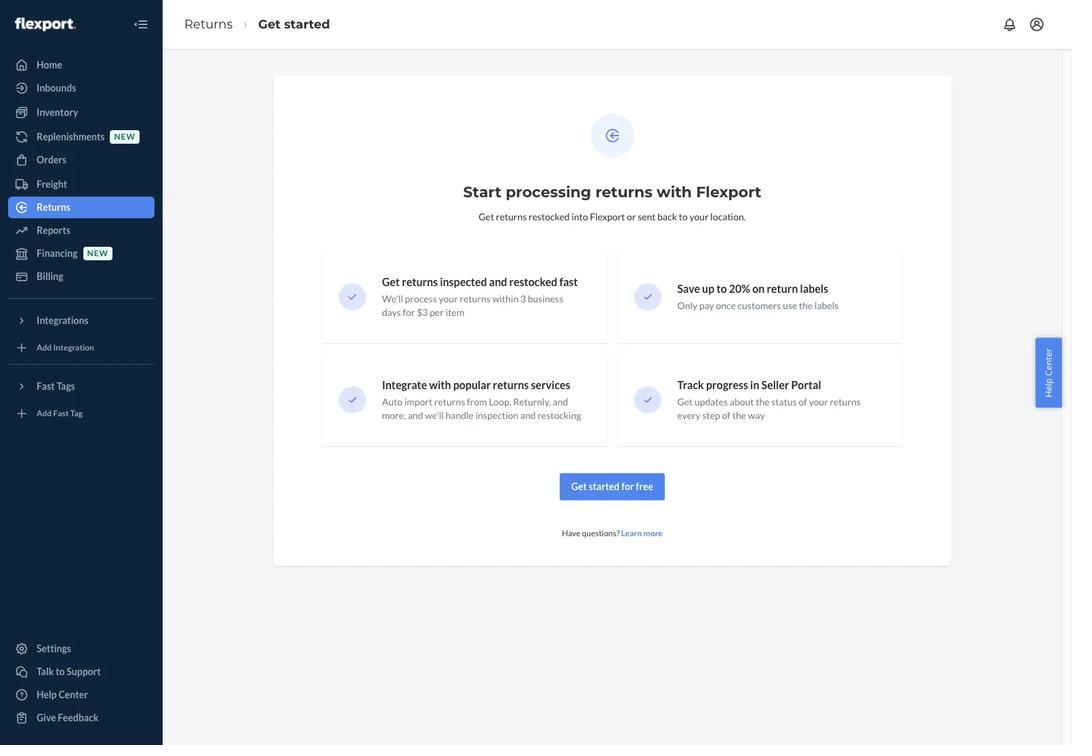 Task type: locate. For each thing, give the bounding box(es) containing it.
1 horizontal spatial returns
[[184, 17, 233, 32]]

returns up process
[[402, 275, 438, 288]]

returns right status at the bottom of page
[[830, 396, 861, 408]]

start
[[463, 183, 502, 201]]

returns down start
[[496, 211, 527, 222]]

0 vertical spatial to
[[679, 211, 688, 222]]

back
[[658, 211, 677, 222]]

inspected
[[440, 275, 487, 288]]

2 vertical spatial to
[[56, 666, 65, 677]]

1 horizontal spatial to
[[679, 211, 688, 222]]

your inside get returns inspected and restocked fast we'll process your returns within 3 business days for $3 per item
[[439, 293, 458, 305]]

and inside get returns inspected and restocked fast we'll process your returns within 3 business days for $3 per item
[[489, 275, 507, 288]]

0 horizontal spatial help
[[37, 689, 57, 700]]

fast left the tags
[[37, 380, 55, 392]]

get started link
[[258, 17, 330, 32]]

0 horizontal spatial center
[[59, 689, 88, 700]]

0 horizontal spatial with
[[429, 378, 451, 391]]

and down returnly,
[[521, 410, 536, 421]]

0 vertical spatial fast
[[37, 380, 55, 392]]

2 horizontal spatial to
[[717, 282, 727, 295]]

0 vertical spatial for
[[403, 307, 415, 318]]

0 horizontal spatial for
[[403, 307, 415, 318]]

add down the fast tags at bottom
[[37, 408, 52, 419]]

restocking
[[538, 410, 581, 421]]

track
[[678, 378, 704, 391]]

0 vertical spatial the
[[799, 300, 813, 311]]

new for replenishments
[[114, 132, 136, 142]]

1 horizontal spatial new
[[114, 132, 136, 142]]

0 horizontal spatial your
[[439, 293, 458, 305]]

new down the 'reports' link
[[87, 248, 109, 259]]

1 horizontal spatial your
[[690, 211, 709, 222]]

2 horizontal spatial your
[[809, 396, 828, 408]]

returns right close navigation 'image'
[[184, 17, 233, 32]]

$3
[[417, 307, 428, 318]]

services
[[531, 378, 571, 391]]

for inside button
[[622, 481, 634, 492]]

1 horizontal spatial started
[[589, 481, 620, 492]]

for left the free
[[622, 481, 634, 492]]

center inside help center link
[[59, 689, 88, 700]]

1 vertical spatial of
[[722, 410, 731, 421]]

integration
[[53, 343, 94, 353]]

and
[[489, 275, 507, 288], [553, 396, 568, 408], [408, 410, 423, 421], [521, 410, 536, 421]]

tag
[[70, 408, 83, 419]]

add left integration
[[37, 343, 52, 353]]

labels right return
[[800, 282, 829, 295]]

0 horizontal spatial flexport
[[590, 211, 625, 222]]

get for get returns restocked into flexport or sent back to your location.
[[479, 211, 494, 222]]

2 add from the top
[[37, 408, 52, 419]]

the up way
[[756, 396, 770, 408]]

item
[[446, 307, 465, 318]]

0 vertical spatial help center
[[1043, 348, 1055, 397]]

customers
[[738, 300, 781, 311]]

import
[[405, 396, 433, 408]]

for
[[403, 307, 415, 318], [622, 481, 634, 492]]

your left the location.
[[690, 211, 709, 222]]

1 vertical spatial fast
[[53, 408, 69, 419]]

add
[[37, 343, 52, 353], [37, 408, 52, 419]]

0 vertical spatial with
[[657, 183, 692, 201]]

labels
[[800, 282, 829, 295], [815, 300, 839, 311]]

restocked
[[529, 211, 570, 222], [509, 275, 558, 288]]

to right back
[[679, 211, 688, 222]]

0 vertical spatial new
[[114, 132, 136, 142]]

1 vertical spatial add
[[37, 408, 52, 419]]

flexport left or
[[590, 211, 625, 222]]

started inside button
[[589, 481, 620, 492]]

to
[[679, 211, 688, 222], [717, 282, 727, 295], [56, 666, 65, 677]]

per
[[430, 307, 444, 318]]

inventory
[[37, 106, 78, 118]]

0 horizontal spatial help center
[[37, 689, 88, 700]]

returns inside track progress in seller portal get updates about the status of your returns every step of the way
[[830, 396, 861, 408]]

of right step at the bottom right of the page
[[722, 410, 731, 421]]

2 horizontal spatial the
[[799, 300, 813, 311]]

0 vertical spatial help
[[1043, 378, 1055, 397]]

get returns inspected and restocked fast we'll process your returns within 3 business days for $3 per item
[[382, 275, 578, 318]]

1 horizontal spatial flexport
[[696, 183, 762, 201]]

new up orders "link"
[[114, 132, 136, 142]]

1 vertical spatial to
[[717, 282, 727, 295]]

1 horizontal spatial help
[[1043, 378, 1055, 397]]

restocked inside get returns inspected and restocked fast we'll process your returns within 3 business days for $3 per item
[[509, 275, 558, 288]]

restocked down processing
[[529, 211, 570, 222]]

0 horizontal spatial of
[[722, 410, 731, 421]]

to right talk
[[56, 666, 65, 677]]

1 vertical spatial returns link
[[8, 197, 155, 218]]

1 vertical spatial with
[[429, 378, 451, 391]]

add fast tag link
[[8, 403, 155, 424]]

the down about
[[733, 410, 747, 421]]

business
[[528, 293, 564, 305]]

0 horizontal spatial started
[[284, 17, 330, 32]]

1 vertical spatial new
[[87, 248, 109, 259]]

0 horizontal spatial returns
[[37, 201, 70, 213]]

0 vertical spatial started
[[284, 17, 330, 32]]

about
[[730, 396, 754, 408]]

freight
[[37, 178, 67, 190]]

flexport
[[696, 183, 762, 201], [590, 211, 625, 222]]

settings
[[37, 643, 71, 654]]

home
[[37, 59, 62, 71]]

for left $3
[[403, 307, 415, 318]]

1 horizontal spatial of
[[799, 396, 807, 408]]

of
[[799, 396, 807, 408], [722, 410, 731, 421]]

with up back
[[657, 183, 692, 201]]

1 vertical spatial help
[[37, 689, 57, 700]]

1 vertical spatial returns
[[37, 201, 70, 213]]

get for get started
[[258, 17, 281, 32]]

returns down inspected
[[460, 293, 491, 305]]

your
[[690, 211, 709, 222], [439, 293, 458, 305], [809, 396, 828, 408]]

sent
[[638, 211, 656, 222]]

and up the restocking
[[553, 396, 568, 408]]

start processing returns with flexport
[[463, 183, 762, 201]]

1 vertical spatial the
[[756, 396, 770, 408]]

to right the up
[[717, 282, 727, 295]]

0 vertical spatial center
[[1043, 348, 1055, 376]]

1 horizontal spatial returns link
[[184, 17, 233, 32]]

0 vertical spatial of
[[799, 396, 807, 408]]

0 horizontal spatial to
[[56, 666, 65, 677]]

breadcrumbs navigation
[[174, 5, 341, 44]]

tags
[[57, 380, 75, 392]]

the
[[799, 300, 813, 311], [756, 396, 770, 408], [733, 410, 747, 421]]

center
[[1043, 348, 1055, 376], [59, 689, 88, 700]]

add for add integration
[[37, 343, 52, 353]]

of down portal
[[799, 396, 807, 408]]

with up import at the left of the page
[[429, 378, 451, 391]]

0 vertical spatial restocked
[[529, 211, 570, 222]]

get inside button
[[572, 481, 587, 492]]

get
[[258, 17, 281, 32], [479, 211, 494, 222], [382, 275, 400, 288], [678, 396, 693, 408], [572, 481, 587, 492]]

open account menu image
[[1029, 16, 1045, 33]]

get for get started for free
[[572, 481, 587, 492]]

0 vertical spatial flexport
[[696, 183, 762, 201]]

from
[[467, 396, 487, 408]]

use
[[783, 300, 798, 311]]

1 horizontal spatial for
[[622, 481, 634, 492]]

1 vertical spatial flexport
[[590, 211, 625, 222]]

1 vertical spatial center
[[59, 689, 88, 700]]

fast left tag
[[53, 408, 69, 419]]

1 vertical spatial for
[[622, 481, 634, 492]]

your down portal
[[809, 396, 828, 408]]

0 vertical spatial your
[[690, 211, 709, 222]]

returns
[[596, 183, 653, 201], [496, 211, 527, 222], [402, 275, 438, 288], [460, 293, 491, 305], [493, 378, 529, 391], [435, 396, 465, 408], [830, 396, 861, 408]]

0 horizontal spatial the
[[733, 410, 747, 421]]

help
[[1043, 378, 1055, 397], [37, 689, 57, 700]]

save
[[678, 282, 700, 295]]

orders
[[37, 154, 67, 165]]

get inside breadcrumbs navigation
[[258, 17, 281, 32]]

help center
[[1043, 348, 1055, 397], [37, 689, 88, 700]]

fast
[[37, 380, 55, 392], [53, 408, 69, 419]]

help inside button
[[1043, 378, 1055, 397]]

help center link
[[8, 684, 155, 706]]

add inside 'link'
[[37, 408, 52, 419]]

1 horizontal spatial help center
[[1043, 348, 1055, 397]]

fast inside add fast tag 'link'
[[53, 408, 69, 419]]

get inside track progress in seller portal get updates about the status of your returns every step of the way
[[678, 396, 693, 408]]

1 horizontal spatial with
[[657, 183, 692, 201]]

into
[[572, 211, 588, 222]]

0 horizontal spatial returns link
[[8, 197, 155, 218]]

0 vertical spatial returns
[[184, 17, 233, 32]]

track progress in seller portal get updates about the status of your returns every step of the way
[[678, 378, 861, 421]]

labels right use
[[815, 300, 839, 311]]

returns link inside breadcrumbs navigation
[[184, 17, 233, 32]]

free
[[636, 481, 654, 492]]

2 vertical spatial your
[[809, 396, 828, 408]]

0 horizontal spatial new
[[87, 248, 109, 259]]

your up item
[[439, 293, 458, 305]]

get inside get returns inspected and restocked fast we'll process your returns within 3 business days for $3 per item
[[382, 275, 400, 288]]

get started for free
[[572, 481, 654, 492]]

1 vertical spatial help center
[[37, 689, 88, 700]]

help center inside button
[[1043, 348, 1055, 397]]

restocked up 3 at top left
[[509, 275, 558, 288]]

returns up reports on the top of the page
[[37, 201, 70, 213]]

returns link down freight link
[[8, 197, 155, 218]]

1 vertical spatial restocked
[[509, 275, 558, 288]]

returns link right close navigation 'image'
[[184, 17, 233, 32]]

0 vertical spatial add
[[37, 343, 52, 353]]

0 vertical spatial returns link
[[184, 17, 233, 32]]

portal
[[792, 378, 822, 391]]

get started for free button
[[560, 473, 665, 500]]

auto
[[382, 396, 403, 408]]

started inside breadcrumbs navigation
[[284, 17, 330, 32]]

replenishments
[[37, 131, 105, 142]]

have
[[562, 528, 581, 538]]

integrations button
[[8, 310, 155, 332]]

only
[[678, 300, 698, 311]]

center inside the help center button
[[1043, 348, 1055, 376]]

1 vertical spatial your
[[439, 293, 458, 305]]

1 horizontal spatial the
[[756, 396, 770, 408]]

1 horizontal spatial center
[[1043, 348, 1055, 376]]

close navigation image
[[133, 16, 149, 33]]

flexport up the location.
[[696, 183, 762, 201]]

1 vertical spatial started
[[589, 481, 620, 492]]

add integration
[[37, 343, 94, 353]]

and up the within
[[489, 275, 507, 288]]

seller
[[762, 378, 790, 391]]

the right use
[[799, 300, 813, 311]]

returnly,
[[513, 396, 551, 408]]

1 add from the top
[[37, 343, 52, 353]]

and down import at the left of the page
[[408, 410, 423, 421]]

we'll
[[382, 293, 403, 305]]



Task type: vqa. For each thing, say whether or not it's contained in the screenshot.
right new
yes



Task type: describe. For each thing, give the bounding box(es) containing it.
add integration link
[[8, 337, 155, 359]]

returns up handle
[[435, 396, 465, 408]]

learn
[[622, 528, 642, 538]]

1 vertical spatial labels
[[815, 300, 839, 311]]

pay
[[700, 300, 714, 311]]

orders link
[[8, 149, 155, 171]]

step
[[703, 410, 721, 421]]

more
[[644, 528, 663, 538]]

in
[[751, 378, 760, 391]]

fast tags button
[[8, 376, 155, 397]]

inbounds link
[[8, 77, 155, 99]]

get started
[[258, 17, 330, 32]]

get returns restocked into flexport or sent back to your location.
[[479, 211, 746, 222]]

integrate with popular returns services auto import returns from loop, returnly, and more, and we'll handle inspection and restocking
[[382, 378, 581, 421]]

talk
[[37, 666, 54, 677]]

questions?
[[582, 528, 620, 538]]

get for get returns inspected and restocked fast we'll process your returns within 3 business days for $3 per item
[[382, 275, 400, 288]]

support
[[67, 666, 101, 677]]

financing
[[37, 247, 78, 259]]

returns up loop,
[[493, 378, 529, 391]]

way
[[748, 410, 765, 421]]

fast tags
[[37, 380, 75, 392]]

2 vertical spatial the
[[733, 410, 747, 421]]

every
[[678, 410, 701, 421]]

talk to support
[[37, 666, 101, 677]]

started for get started for free
[[589, 481, 620, 492]]

fast
[[560, 275, 578, 288]]

more,
[[382, 410, 406, 421]]

location.
[[711, 211, 746, 222]]

once
[[716, 300, 736, 311]]

to inside button
[[56, 666, 65, 677]]

the inside "save up to 20% on return labels only pay once customers use the labels"
[[799, 300, 813, 311]]

we'll
[[425, 410, 444, 421]]

handle
[[446, 410, 474, 421]]

talk to support button
[[8, 661, 155, 683]]

billing
[[37, 271, 63, 282]]

updates
[[695, 396, 728, 408]]

flexport for into
[[590, 211, 625, 222]]

freight link
[[8, 174, 155, 195]]

0 vertical spatial labels
[[800, 282, 829, 295]]

process
[[405, 293, 437, 305]]

return
[[767, 282, 798, 295]]

save up to 20% on return labels only pay once customers use the labels
[[678, 282, 839, 311]]

flexport logo image
[[15, 17, 76, 31]]

returns up or
[[596, 183, 653, 201]]

integrations
[[37, 315, 89, 326]]

days
[[382, 307, 401, 318]]

returns inside breadcrumbs navigation
[[184, 17, 233, 32]]

progress
[[706, 378, 749, 391]]

for inside get returns inspected and restocked fast we'll process your returns within 3 business days for $3 per item
[[403, 307, 415, 318]]

inspection
[[476, 410, 519, 421]]

to inside "save up to 20% on return labels only pay once customers use the labels"
[[717, 282, 727, 295]]

with inside the 'integrate with popular returns services auto import returns from loop, returnly, and more, and we'll handle inspection and restocking'
[[429, 378, 451, 391]]

started for get started
[[284, 17, 330, 32]]

give feedback
[[37, 712, 99, 723]]

have questions? learn more
[[562, 528, 663, 538]]

new for financing
[[87, 248, 109, 259]]

or
[[627, 211, 636, 222]]

within
[[493, 293, 519, 305]]

inbounds
[[37, 82, 76, 94]]

fast inside the fast tags "dropdown button"
[[37, 380, 55, 392]]

give
[[37, 712, 56, 723]]

processing
[[506, 183, 592, 201]]

reports
[[37, 224, 70, 236]]

learn more button
[[622, 527, 663, 539]]

add for add fast tag
[[37, 408, 52, 419]]

open notifications image
[[1002, 16, 1018, 33]]

3
[[521, 293, 526, 305]]

on
[[753, 282, 765, 295]]

loop,
[[489, 396, 512, 408]]

popular
[[453, 378, 491, 391]]

up
[[702, 282, 715, 295]]

reports link
[[8, 220, 155, 241]]

inventory link
[[8, 102, 155, 123]]

billing link
[[8, 266, 155, 287]]

help center button
[[1036, 338, 1062, 407]]

your inside track progress in seller portal get updates about the status of your returns every step of the way
[[809, 396, 828, 408]]

add fast tag
[[37, 408, 83, 419]]

status
[[772, 396, 797, 408]]

home link
[[8, 54, 155, 76]]

integrate
[[382, 378, 427, 391]]

20%
[[729, 282, 751, 295]]

feedback
[[58, 712, 99, 723]]

flexport for with
[[696, 183, 762, 201]]

give feedback button
[[8, 707, 155, 729]]



